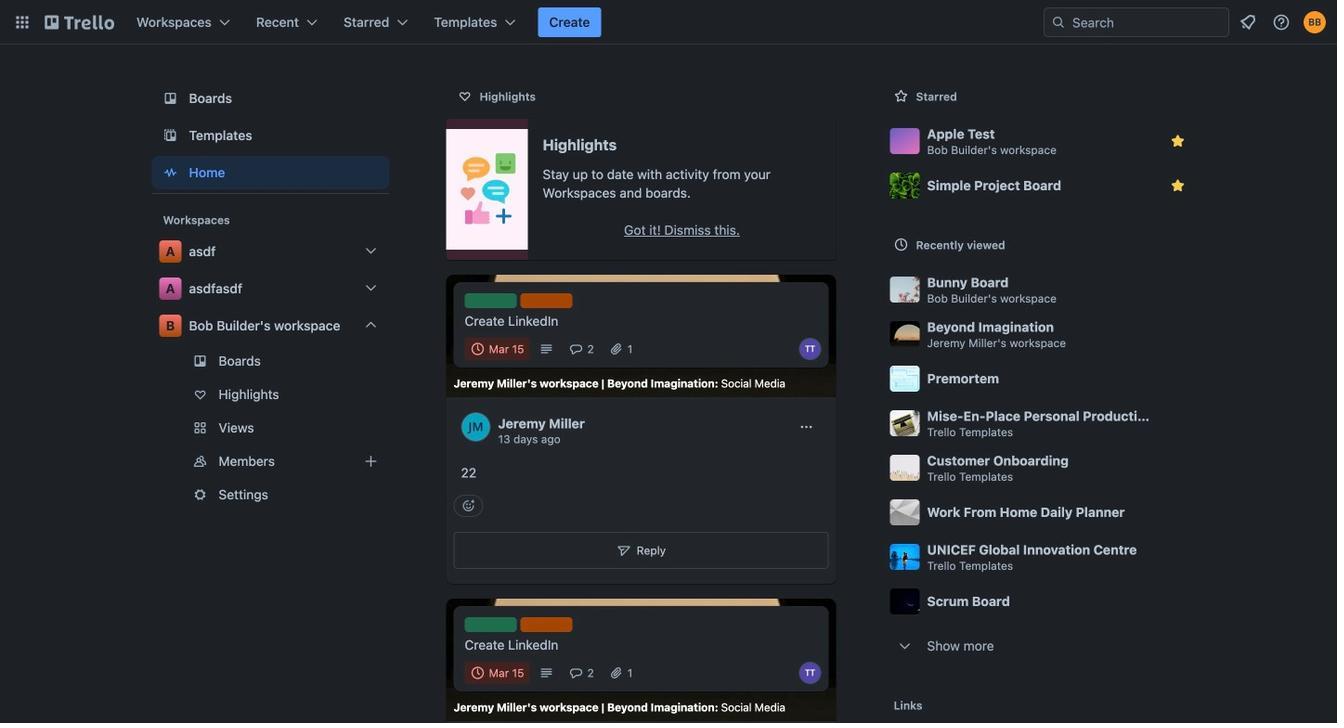 Task type: describe. For each thing, give the bounding box(es) containing it.
home image
[[159, 162, 182, 184]]

add reaction image
[[454, 495, 484, 518]]

open information menu image
[[1273, 13, 1291, 32]]

back to home image
[[45, 7, 114, 37]]

0 notifications image
[[1238, 11, 1260, 33]]

primary element
[[0, 0, 1338, 45]]

search image
[[1052, 15, 1067, 30]]

1 color: orange, title: none image from the top
[[521, 294, 573, 308]]

add image
[[360, 451, 382, 473]]

2 color: orange, title: none image from the top
[[521, 618, 573, 633]]



Task type: vqa. For each thing, say whether or not it's contained in the screenshot.
trello "image"
no



Task type: locate. For each thing, give the bounding box(es) containing it.
Search field
[[1067, 9, 1229, 35]]

click to unstar apple test. it will be removed from your starred list. image
[[1169, 132, 1188, 151]]

bob builder (bobbuilder40) image
[[1304, 11, 1327, 33]]

1 vertical spatial color: orange, title: none image
[[521, 618, 573, 633]]

color: orange, title: none image
[[521, 294, 573, 308], [521, 618, 573, 633]]

1 color: green, title: none image from the top
[[465, 294, 517, 308]]

color: green, title: none image
[[465, 294, 517, 308], [465, 618, 517, 633]]

2 color: green, title: none image from the top
[[465, 618, 517, 633]]

click to unstar simple project board. it will be removed from your starred list. image
[[1169, 177, 1188, 195]]

0 vertical spatial color: green, title: none image
[[465, 294, 517, 308]]

0 vertical spatial color: orange, title: none image
[[521, 294, 573, 308]]

template board image
[[159, 124, 182, 147]]

color: green, title: none image for 2nd color: orange, title: none image from the bottom
[[465, 294, 517, 308]]

1 vertical spatial color: green, title: none image
[[465, 618, 517, 633]]

board image
[[159, 87, 182, 110]]

color: green, title: none image for 2nd color: orange, title: none image
[[465, 618, 517, 633]]



